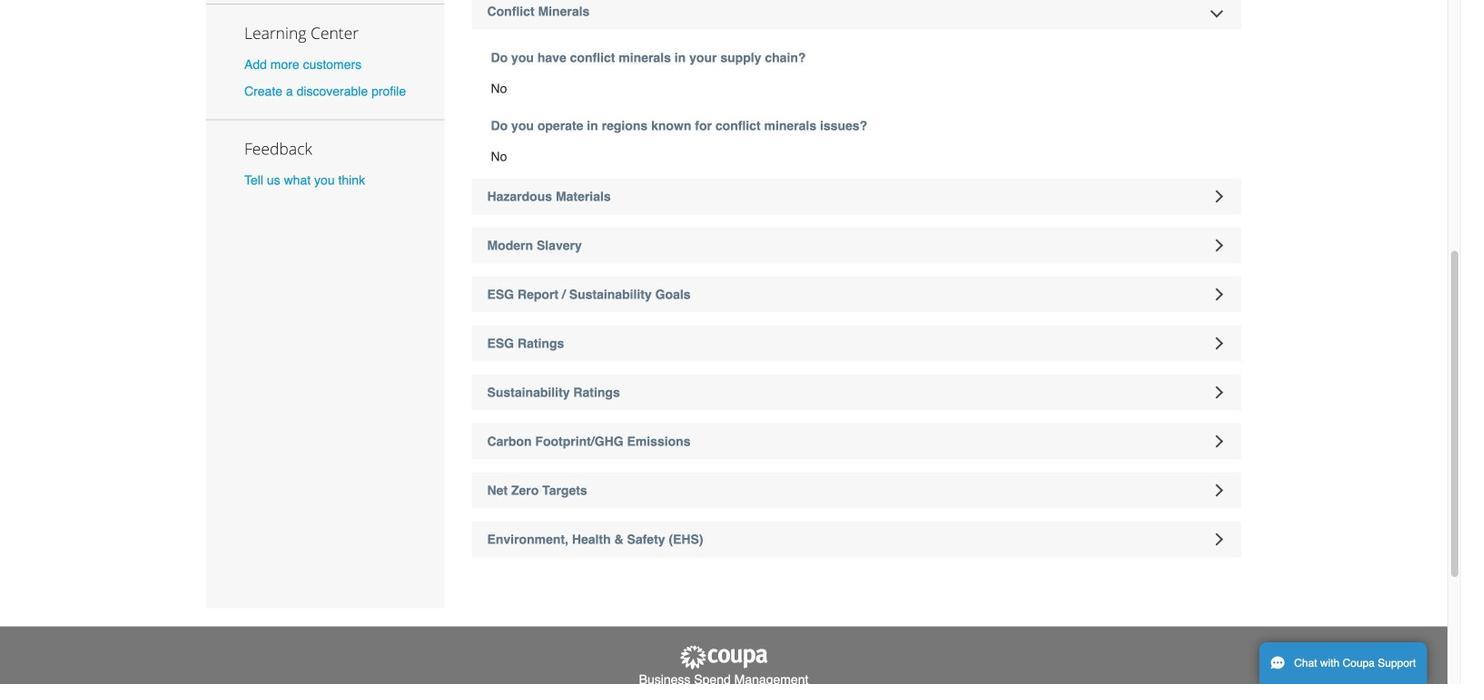 Task type: describe. For each thing, give the bounding box(es) containing it.
3 heading from the top
[[472, 228, 1241, 264]]

6 heading from the top
[[472, 375, 1241, 411]]

coupa supplier portal image
[[678, 645, 769, 671]]

1 heading from the top
[[472, 0, 1241, 30]]

5 heading from the top
[[472, 326, 1241, 362]]

4 heading from the top
[[472, 277, 1241, 313]]

2 heading from the top
[[472, 179, 1241, 215]]

7 heading from the top
[[472, 424, 1241, 460]]



Task type: locate. For each thing, give the bounding box(es) containing it.
8 heading from the top
[[472, 473, 1241, 509]]

heading
[[472, 0, 1241, 30], [472, 179, 1241, 215], [472, 228, 1241, 264], [472, 277, 1241, 313], [472, 326, 1241, 362], [472, 375, 1241, 411], [472, 424, 1241, 460], [472, 473, 1241, 509], [472, 522, 1241, 558]]

9 heading from the top
[[472, 522, 1241, 558]]



Task type: vqa. For each thing, say whether or not it's contained in the screenshot.
the Orders associated with the bottommost 'Orders' LINK
no



